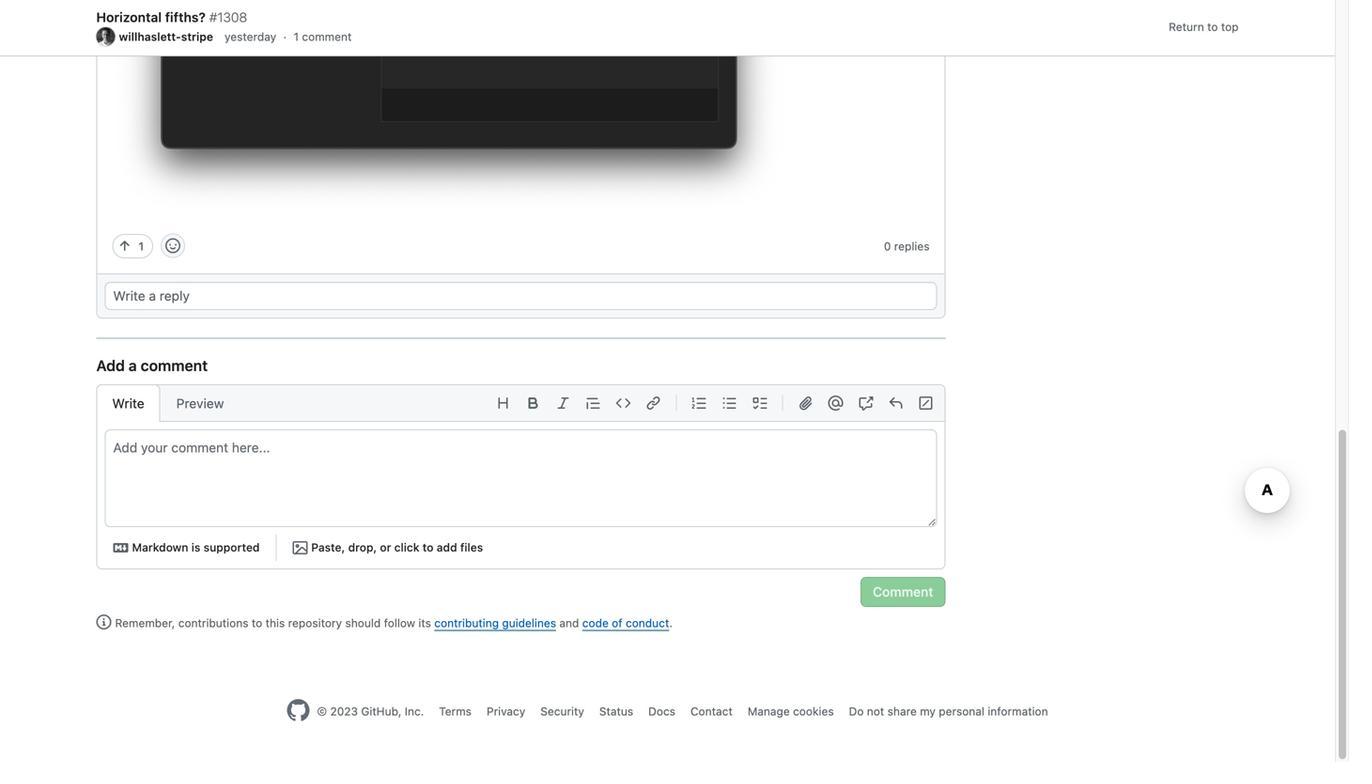 Task type: vqa. For each thing, say whether or not it's contained in the screenshot.
heading icon
yes



Task type: locate. For each thing, give the bounding box(es) containing it.
reply
[[160, 288, 190, 304]]

privacy link
[[487, 705, 526, 718]]

1 right ·
[[294, 30, 299, 43]]

write inside button
[[112, 396, 144, 411]]

code of conduct link
[[582, 617, 669, 630]]

to left 'top'
[[1208, 20, 1218, 33]]

code
[[582, 617, 609, 630]]

willhaslett-stripe
[[119, 30, 213, 43]]

0 vertical spatial 1
[[294, 30, 299, 43]]

1 horizontal spatial a
[[149, 288, 156, 304]]

0 vertical spatial a
[[149, 288, 156, 304]]

0 horizontal spatial 1
[[138, 240, 144, 253]]

a
[[149, 288, 156, 304], [129, 357, 137, 375]]

list ordered image
[[692, 396, 707, 411]]

add
[[96, 357, 125, 375]]

a right add
[[129, 357, 137, 375]]

preview button
[[160, 385, 240, 422]]

0 horizontal spatial a
[[129, 357, 137, 375]]

return to top
[[1169, 20, 1239, 33]]

write a reply button
[[105, 282, 937, 310]]

a inside button
[[149, 288, 156, 304]]

1 vertical spatial image image
[[292, 541, 308, 556]]

docs link
[[649, 705, 676, 718]]

or
[[380, 541, 391, 554]]

supported
[[204, 541, 260, 554]]

0 horizontal spatial to
[[252, 617, 262, 630]]

paste,
[[311, 541, 345, 554]]

  text field
[[106, 431, 936, 526]]

comment up add a comment tab list
[[141, 357, 208, 375]]

information
[[988, 705, 1048, 718]]

to left add
[[423, 541, 434, 554]]

guidelines
[[502, 617, 556, 630]]

@willhaslett stripe image
[[96, 27, 115, 46]]

willhaslett-stripe link
[[96, 27, 217, 46]]

contributing
[[434, 617, 499, 630]]

list unordered image
[[722, 396, 737, 411]]

0 replies
[[884, 240, 930, 253]]

status link
[[599, 705, 633, 718]]

write down 1 button
[[113, 288, 145, 304]]

add or remove reactions element
[[161, 234, 185, 258]]

remember, contributions to this repository should follow     its contributing guidelines and code of conduct .
[[115, 617, 673, 630]]

write for write a reply
[[113, 288, 145, 304]]

its
[[419, 617, 431, 630]]

privacy
[[487, 705, 526, 718]]

1 vertical spatial to
[[423, 541, 434, 554]]

0 vertical spatial write
[[113, 288, 145, 304]]

write for write
[[112, 396, 144, 411]]

0 vertical spatial comment
[[302, 30, 352, 43]]

paperclip image
[[798, 396, 813, 411]]

cookies
[[793, 705, 834, 718]]

paste, drop, or click to add files
[[311, 541, 483, 554]]

code image
[[616, 396, 631, 411]]

manage cookies button
[[748, 703, 834, 720]]

do not share my personal information
[[849, 705, 1048, 718]]

follow
[[384, 617, 415, 630]]

1
[[294, 30, 299, 43], [138, 240, 144, 253]]

comment right ·
[[302, 30, 352, 43]]

0 vertical spatial to
[[1208, 20, 1218, 33]]

write down add
[[112, 396, 144, 411]]

horizontal
[[96, 9, 162, 25]]

to
[[1208, 20, 1218, 33], [423, 541, 434, 554], [252, 617, 262, 630]]

write tab panel
[[97, 430, 945, 569]]

to left this
[[252, 617, 262, 630]]

write inside button
[[113, 288, 145, 304]]

paste, drop, or click to add files button
[[284, 535, 492, 561]]

reply image
[[888, 396, 904, 411]]

write a reply
[[113, 288, 190, 304]]

1 vertical spatial write
[[112, 396, 144, 411]]

1 vertical spatial a
[[129, 357, 137, 375]]

image image inside paste, drop, or click to add files button
[[292, 541, 308, 556]]

1 vertical spatial 1
[[138, 240, 144, 253]]

comment
[[302, 30, 352, 43], [141, 357, 208, 375]]

click
[[394, 541, 420, 554]]

comment button
[[861, 577, 946, 607]]

repository
[[288, 617, 342, 630]]

willhaslett-
[[119, 30, 181, 43]]

horizontal fifths? link
[[96, 8, 206, 27]]

write
[[113, 288, 145, 304], [112, 396, 144, 411]]

a left reply
[[149, 288, 156, 304]]

conduct
[[626, 617, 669, 630]]

image image
[[112, 0, 930, 214], [292, 541, 308, 556]]

tasklist image
[[752, 396, 767, 411]]

2023
[[330, 705, 358, 718]]

1 right the "arrow up" image
[[138, 240, 144, 253]]

0 vertical spatial image image
[[112, 0, 930, 214]]

add or remove reactions image
[[165, 238, 180, 253]]

2 vertical spatial to
[[252, 617, 262, 630]]

1 horizontal spatial to
[[423, 541, 434, 554]]

1 button
[[112, 234, 153, 283]]

docs
[[649, 705, 676, 718]]

heading image
[[496, 396, 511, 411]]

0 horizontal spatial comment
[[141, 357, 208, 375]]

stripe
[[181, 30, 213, 43]]

remember,
[[115, 617, 175, 630]]

quote image
[[586, 396, 601, 411]]

add a comment tab list
[[96, 385, 240, 422]]



Task type: describe. For each thing, give the bounding box(es) containing it.
return to top link
[[1169, 3, 1239, 50]]

#1308
[[209, 9, 247, 25]]

github,
[[361, 705, 402, 718]]

replies
[[894, 240, 930, 253]]

drop,
[[348, 541, 377, 554]]

horizontal fifths? #1308
[[96, 9, 247, 25]]

markdown is supported link
[[105, 535, 268, 561]]

contact
[[691, 705, 733, 718]]

terms
[[439, 705, 472, 718]]

  text field inside the write tab panel
[[106, 431, 936, 526]]

manage
[[748, 705, 790, 718]]

do
[[849, 705, 864, 718]]

write button
[[96, 385, 160, 422]]

of
[[612, 617, 623, 630]]

© 2023 github, inc.
[[317, 705, 424, 718]]

contributing guidelines link
[[434, 617, 556, 630]]

inc.
[[405, 705, 424, 718]]

to inside button
[[423, 541, 434, 554]]

arrow up image
[[117, 239, 132, 254]]

this
[[266, 617, 285, 630]]

do not share my personal information button
[[849, 703, 1048, 720]]

terms link
[[439, 705, 472, 718]]

contact link
[[691, 705, 733, 718]]

add
[[437, 541, 457, 554]]

0
[[884, 240, 891, 253]]

personal
[[939, 705, 985, 718]]

markdown is supported
[[132, 541, 260, 554]]

.
[[669, 617, 673, 630]]

manage cookies
[[748, 705, 834, 718]]

1 inside button
[[138, 240, 144, 253]]

cross reference image
[[858, 396, 873, 411]]

return
[[1169, 20, 1204, 33]]

link image
[[646, 396, 661, 411]]

a for add
[[129, 357, 137, 375]]

contributions
[[178, 617, 249, 630]]

homepage image
[[287, 699, 309, 722]]

share
[[888, 705, 917, 718]]

markdown image
[[113, 541, 128, 556]]

yesterday
[[225, 30, 276, 43]]

my
[[920, 705, 936, 718]]

·
[[283, 30, 287, 43]]

yesterday · 1 comment
[[225, 30, 352, 43]]

security
[[541, 705, 584, 718]]

status
[[599, 705, 633, 718]]

top
[[1221, 20, 1239, 33]]

2 horizontal spatial to
[[1208, 20, 1218, 33]]

1 horizontal spatial 1
[[294, 30, 299, 43]]

files
[[460, 541, 483, 554]]

diff ignored image
[[919, 396, 934, 411]]

1 horizontal spatial comment
[[302, 30, 352, 43]]

fifths?
[[165, 9, 206, 25]]

should
[[345, 617, 381, 630]]

add a comment
[[96, 357, 208, 375]]

a for write
[[149, 288, 156, 304]]

markdown
[[132, 541, 188, 554]]

preview
[[176, 396, 224, 411]]

info image
[[96, 615, 111, 630]]

is
[[191, 541, 201, 554]]

mention image
[[828, 396, 843, 411]]

bold image
[[526, 396, 541, 411]]

security link
[[541, 705, 584, 718]]

and
[[559, 617, 579, 630]]

1 vertical spatial comment
[[141, 357, 208, 375]]

italic image
[[556, 396, 571, 411]]

comment
[[873, 584, 934, 600]]

©
[[317, 705, 327, 718]]

not
[[867, 705, 884, 718]]



